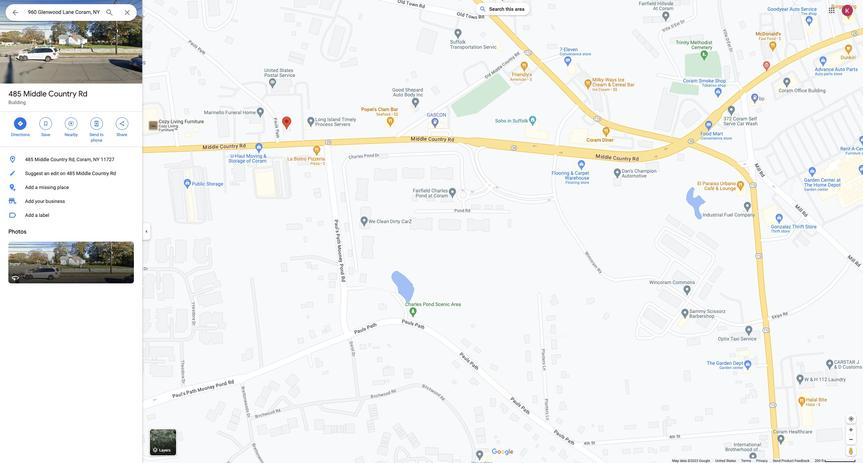 Task type: describe. For each thing, give the bounding box(es) containing it.
country for rd,
[[50, 157, 67, 163]]

a for label
[[35, 213, 38, 218]]

missing
[[39, 185, 56, 190]]

states
[[726, 460, 736, 464]]

middle inside button
[[76, 171, 91, 176]]

to
[[100, 133, 104, 137]]

building
[[8, 100, 26, 105]]

country for rd
[[48, 89, 77, 99]]


[[68, 120, 74, 128]]

actions for 485 middle country rd region
[[0, 112, 142, 147]]

ny
[[93, 157, 100, 163]]

map data ©2023 google
[[672, 460, 710, 464]]

rd,
[[69, 157, 75, 163]]

google
[[699, 460, 710, 464]]

privacy button
[[756, 459, 768, 464]]

add for add your business
[[25, 199, 34, 204]]

200 ft
[[815, 460, 824, 464]]

485 inside button
[[67, 171, 75, 176]]

directions
[[11, 133, 30, 137]]

suggest an edit on 485 middle country rd button
[[0, 167, 142, 181]]

edit
[[51, 171, 59, 176]]

a for missing
[[35, 185, 38, 190]]

rd inside 485 middle country rd building
[[78, 89, 87, 99]]

suggest
[[25, 171, 43, 176]]

©2023
[[688, 460, 698, 464]]

map
[[672, 460, 679, 464]]

485 for rd,
[[25, 157, 33, 163]]

show your location image
[[848, 416, 854, 423]]

send to phone
[[89, 133, 104, 143]]

layers
[[159, 449, 171, 454]]

share
[[117, 133, 127, 137]]

ft
[[822, 460, 824, 464]]

200 ft button
[[815, 460, 856, 464]]

add for add a missing place
[[25, 185, 34, 190]]

485 for rd
[[8, 89, 21, 99]]

 button
[[6, 4, 25, 22]]

united states
[[715, 460, 736, 464]]


[[17, 120, 24, 128]]

your
[[35, 199, 44, 204]]

google account: kenny nguyen  
(kenny.nguyen@adept.ai) image
[[842, 5, 853, 16]]

united
[[715, 460, 725, 464]]

add a label
[[25, 213, 49, 218]]

add a label button
[[0, 209, 142, 223]]

data
[[680, 460, 687, 464]]



Task type: vqa. For each thing, say whether or not it's contained in the screenshot.


Task type: locate. For each thing, give the bounding box(es) containing it.
middle for rd,
[[35, 157, 49, 163]]

on
[[60, 171, 65, 176]]

2 a from the top
[[35, 213, 38, 218]]

485 middle country rd main content
[[0, 0, 142, 464]]

1 vertical spatial middle
[[35, 157, 49, 163]]

0 vertical spatial middle
[[23, 89, 47, 99]]

rd inside button
[[110, 171, 116, 176]]

collapse side panel image
[[143, 228, 150, 236]]

2 horizontal spatial 485
[[67, 171, 75, 176]]

 search field
[[6, 4, 137, 22]]

485 up building at the left of page
[[8, 89, 21, 99]]

send
[[89, 133, 99, 137], [773, 460, 781, 464]]

0 vertical spatial a
[[35, 185, 38, 190]]

terms button
[[741, 459, 751, 464]]


[[11, 8, 20, 17]]

0 horizontal spatial rd
[[78, 89, 87, 99]]

send product feedback button
[[773, 459, 810, 464]]

country down ny at the top left of page
[[92, 171, 109, 176]]

485 up suggest on the top left
[[25, 157, 33, 163]]

2 vertical spatial add
[[25, 213, 34, 218]]

0 vertical spatial rd
[[78, 89, 87, 99]]

place
[[57, 185, 69, 190]]

search this area
[[489, 6, 525, 12]]

google maps element
[[0, 0, 863, 464]]

send product feedback
[[773, 460, 810, 464]]

this
[[506, 6, 514, 12]]

nearby
[[65, 133, 78, 137]]

2 vertical spatial country
[[92, 171, 109, 176]]

zoom in image
[[849, 428, 854, 433]]

0 vertical spatial country
[[48, 89, 77, 99]]

photos
[[8, 229, 26, 236]]

1 vertical spatial send
[[773, 460, 781, 464]]

1 vertical spatial 485
[[25, 157, 33, 163]]

485 middle country rd, coram, ny 11727 button
[[0, 153, 142, 167]]

middle up building at the left of page
[[23, 89, 47, 99]]

an
[[44, 171, 49, 176]]

a left missing
[[35, 185, 38, 190]]

0 vertical spatial send
[[89, 133, 99, 137]]

label
[[39, 213, 49, 218]]

middle up an
[[35, 157, 49, 163]]

add a missing place
[[25, 185, 69, 190]]

middle inside button
[[35, 157, 49, 163]]

3 add from the top
[[25, 213, 34, 218]]

a
[[35, 185, 38, 190], [35, 213, 38, 218]]

2 add from the top
[[25, 199, 34, 204]]

1 add from the top
[[25, 185, 34, 190]]

0 horizontal spatial 485
[[8, 89, 21, 99]]

show street view coverage image
[[846, 446, 856, 457]]

485 inside 485 middle country rd building
[[8, 89, 21, 99]]

0 vertical spatial add
[[25, 185, 34, 190]]

country inside button
[[92, 171, 109, 176]]


[[43, 120, 49, 128]]

business
[[46, 199, 65, 204]]

1 horizontal spatial rd
[[110, 171, 116, 176]]

add left your in the left top of the page
[[25, 199, 34, 204]]

485 middle country rd, coram, ny 11727
[[25, 157, 114, 163]]

zoom out image
[[849, 438, 854, 443]]

country inside button
[[50, 157, 67, 163]]

0 horizontal spatial send
[[89, 133, 99, 137]]

middle
[[23, 89, 47, 99], [35, 157, 49, 163], [76, 171, 91, 176]]


[[93, 120, 100, 128]]

send inside send to phone
[[89, 133, 99, 137]]

send left product
[[773, 460, 781, 464]]

save
[[41, 133, 50, 137]]

terms
[[741, 460, 751, 464]]

add
[[25, 185, 34, 190], [25, 199, 34, 204], [25, 213, 34, 218]]

phone
[[91, 138, 102, 143]]

country left rd, on the left top of page
[[50, 157, 67, 163]]

1 horizontal spatial 485
[[25, 157, 33, 163]]

485 middle country rd building
[[8, 89, 87, 105]]

add your business
[[25, 199, 65, 204]]

footer inside google maps element
[[672, 459, 815, 464]]

product
[[782, 460, 794, 464]]

960 Glenwood Lane Coram, NY 11727 field
[[6, 4, 137, 21]]

None field
[[28, 8, 100, 16]]

coram,
[[77, 157, 92, 163]]

feedback
[[795, 460, 810, 464]]

footer containing map data ©2023 google
[[672, 459, 815, 464]]

1 a from the top
[[35, 185, 38, 190]]

none field inside 960 glenwood lane coram, ny 11727 field
[[28, 8, 100, 16]]

country
[[48, 89, 77, 99], [50, 157, 67, 163], [92, 171, 109, 176]]

485
[[8, 89, 21, 99], [25, 157, 33, 163], [67, 171, 75, 176]]

middle inside 485 middle country rd building
[[23, 89, 47, 99]]

add down suggest on the top left
[[25, 185, 34, 190]]

0 vertical spatial 485
[[8, 89, 21, 99]]

send for send product feedback
[[773, 460, 781, 464]]

1 vertical spatial country
[[50, 157, 67, 163]]

200
[[815, 460, 821, 464]]

1 vertical spatial rd
[[110, 171, 116, 176]]

send inside button
[[773, 460, 781, 464]]

2 vertical spatial 485
[[67, 171, 75, 176]]

footer
[[672, 459, 815, 464]]


[[119, 120, 125, 128]]

suggest an edit on 485 middle country rd
[[25, 171, 116, 176]]

send for send to phone
[[89, 133, 99, 137]]

add left label
[[25, 213, 34, 218]]

add a missing place button
[[0, 181, 142, 195]]

area
[[515, 6, 525, 12]]

1 vertical spatial add
[[25, 199, 34, 204]]

country up 
[[48, 89, 77, 99]]

search this area button
[[475, 3, 530, 15]]

rd
[[78, 89, 87, 99], [110, 171, 116, 176]]

middle down coram,
[[76, 171, 91, 176]]

a left label
[[35, 213, 38, 218]]

11727
[[101, 157, 114, 163]]

send up phone
[[89, 133, 99, 137]]

485 right on
[[67, 171, 75, 176]]

search
[[489, 6, 504, 12]]

485 inside button
[[25, 157, 33, 163]]

add your business link
[[0, 195, 142, 209]]

privacy
[[756, 460, 768, 464]]

united states button
[[715, 459, 736, 464]]

middle for rd
[[23, 89, 47, 99]]

country inside 485 middle country rd building
[[48, 89, 77, 99]]

1 horizontal spatial send
[[773, 460, 781, 464]]

1 vertical spatial a
[[35, 213, 38, 218]]

add for add a label
[[25, 213, 34, 218]]

2 vertical spatial middle
[[76, 171, 91, 176]]



